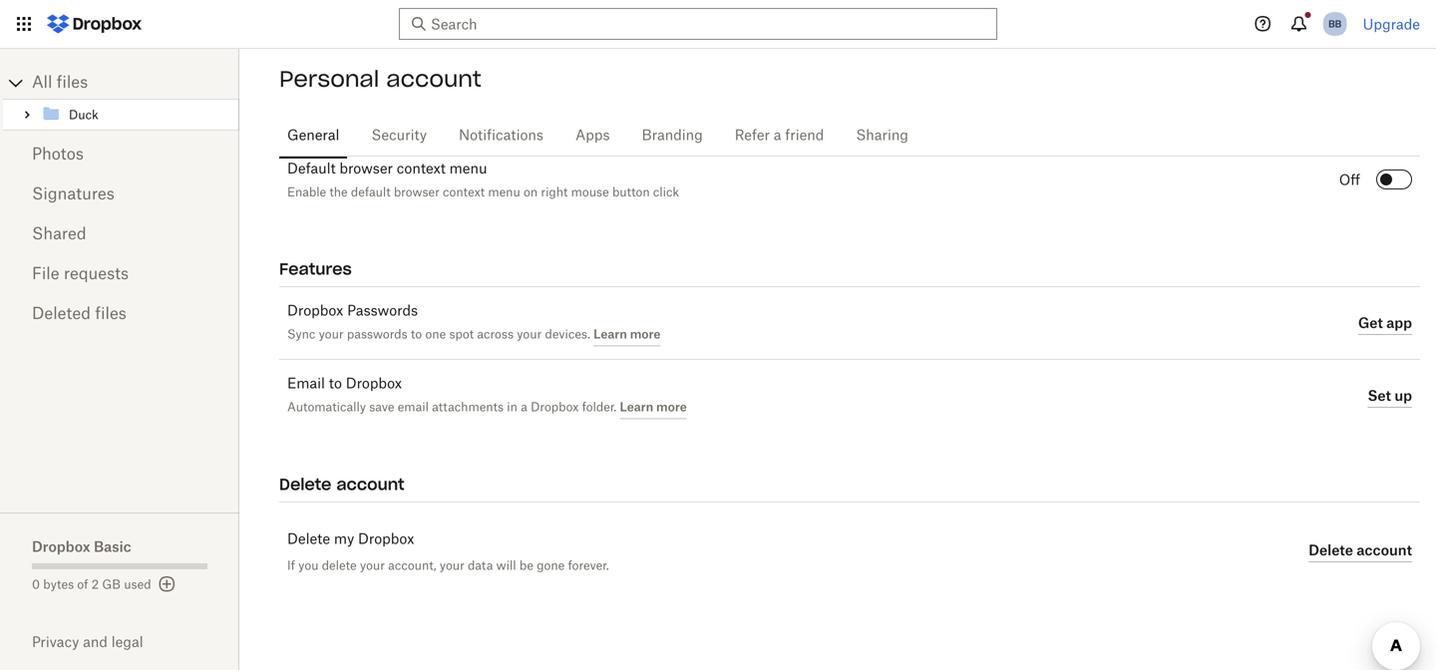 Task type: locate. For each thing, give the bounding box(es) containing it.
personal
[[279, 65, 379, 93]]

file requests
[[32, 266, 129, 282]]

0 vertical spatial menu
[[449, 162, 487, 176]]

learn right devices.
[[594, 326, 627, 341]]

you
[[298, 558, 319, 573]]

features
[[279, 259, 352, 279]]

0 horizontal spatial files
[[57, 75, 88, 91]]

sharing tab
[[848, 112, 917, 160]]

more right folder.
[[656, 399, 687, 414]]

dropbox right in
[[531, 402, 579, 414]]

across
[[477, 329, 514, 341]]

dropbox up sync
[[287, 304, 343, 318]]

files inside deleted files link
[[95, 306, 127, 322]]

gone
[[537, 558, 565, 573]]

sync
[[287, 329, 316, 341]]

0 vertical spatial context
[[397, 162, 446, 176]]

to inside sync your passwords to one spot across your devices. learn more
[[411, 329, 422, 341]]

context down security tab
[[397, 162, 446, 176]]

browser down default browser context menu
[[394, 187, 440, 199]]

all files link
[[32, 67, 239, 99]]

0 vertical spatial a
[[774, 129, 781, 143]]

privacy
[[32, 633, 79, 650]]

dropbox up save
[[346, 377, 402, 391]]

bb button
[[1319, 8, 1351, 40]]

folder.
[[582, 402, 617, 414]]

1 horizontal spatial menu
[[488, 187, 520, 199]]

up
[[1395, 387, 1412, 404]]

delete account
[[279, 474, 405, 495], [1309, 542, 1412, 559]]

security tab
[[363, 112, 435, 160]]

a
[[774, 129, 781, 143], [521, 402, 527, 414]]

menu left on
[[488, 187, 520, 199]]

photos link
[[32, 135, 207, 175]]

0 vertical spatial to
[[411, 329, 422, 341]]

0 vertical spatial account
[[386, 65, 481, 93]]

of
[[77, 579, 88, 591]]

a right in
[[521, 402, 527, 414]]

all files
[[32, 75, 88, 91]]

dropbox inside automatically save email attachments in a dropbox folder. learn more
[[531, 402, 579, 414]]

your
[[319, 329, 344, 341], [517, 329, 542, 341], [360, 558, 385, 573], [440, 558, 465, 573]]

to up automatically
[[329, 377, 342, 391]]

and
[[83, 633, 108, 650]]

account
[[386, 65, 481, 93], [336, 474, 405, 495], [1357, 542, 1412, 559]]

delete inside button
[[1309, 542, 1353, 559]]

the
[[330, 187, 348, 199]]

your right delete
[[360, 558, 385, 573]]

0 vertical spatial files
[[57, 75, 88, 91]]

0 horizontal spatial a
[[521, 402, 527, 414]]

all
[[32, 75, 52, 91]]

1 horizontal spatial delete account
[[1309, 542, 1412, 559]]

requests
[[64, 266, 129, 282]]

browser
[[339, 162, 393, 176], [394, 187, 440, 199]]

dropbox up the bytes
[[32, 538, 90, 555]]

dropbox
[[287, 304, 343, 318], [346, 377, 402, 391], [531, 402, 579, 414], [358, 533, 414, 547], [32, 538, 90, 555]]

account,
[[388, 558, 436, 573]]

learn more button right folder.
[[620, 395, 687, 419]]

files inside all files link
[[57, 75, 88, 91]]

browser up default
[[339, 162, 393, 176]]

0 vertical spatial learn
[[594, 326, 627, 341]]

menu
[[449, 162, 487, 176], [488, 187, 520, 199]]

automatically
[[287, 402, 366, 414]]

devices.
[[545, 329, 590, 341]]

files down file requests link
[[95, 306, 127, 322]]

default
[[351, 187, 391, 199]]

enable the default browser context menu on right mouse button click
[[287, 187, 679, 199]]

your left "data"
[[440, 558, 465, 573]]

one
[[425, 329, 446, 341]]

0 horizontal spatial delete account
[[279, 474, 405, 495]]

1 horizontal spatial a
[[774, 129, 781, 143]]

used
[[124, 579, 151, 591]]

1 vertical spatial learn more button
[[620, 395, 687, 419]]

menu up enable the default browser context menu on right mouse button click
[[449, 162, 487, 176]]

1 vertical spatial a
[[521, 402, 527, 414]]

more right devices.
[[630, 326, 661, 341]]

dropbox passwords
[[287, 304, 418, 318]]

1 vertical spatial more
[[656, 399, 687, 414]]

learn more button right devices.
[[594, 322, 661, 346]]

1 vertical spatial files
[[95, 306, 127, 322]]

1 vertical spatial menu
[[488, 187, 520, 199]]

default
[[287, 162, 336, 176]]

mouse
[[571, 187, 609, 199]]

tab list
[[279, 109, 1420, 160]]

0 vertical spatial delete account
[[279, 474, 405, 495]]

0 horizontal spatial menu
[[449, 162, 487, 176]]

notifications tab
[[451, 112, 552, 160]]

learn
[[594, 326, 627, 341], [620, 399, 653, 414]]

Search text field
[[431, 13, 960, 35]]

1 vertical spatial browser
[[394, 187, 440, 199]]

0 vertical spatial learn more button
[[594, 322, 661, 346]]

2 vertical spatial account
[[1357, 542, 1412, 559]]

global header element
[[0, 0, 1436, 49]]

files right all
[[57, 75, 88, 91]]

dropbox basic
[[32, 538, 131, 555]]

1 vertical spatial to
[[329, 377, 342, 391]]

files for deleted files
[[95, 306, 127, 322]]

apps tab
[[568, 112, 618, 160]]

forever.
[[568, 558, 609, 573]]

more
[[630, 326, 661, 341], [656, 399, 687, 414]]

1 horizontal spatial files
[[95, 306, 127, 322]]

get more space image
[[155, 573, 179, 596]]

0 vertical spatial more
[[630, 326, 661, 341]]

basic
[[94, 538, 131, 555]]

context
[[397, 162, 446, 176], [443, 187, 485, 199]]

1 vertical spatial delete account
[[1309, 542, 1412, 559]]

dropbox logo - go to the homepage image
[[40, 8, 149, 40]]

to
[[411, 329, 422, 341], [329, 377, 342, 391]]

a right refer
[[774, 129, 781, 143]]

learn more button
[[594, 322, 661, 346], [620, 395, 687, 419]]

to left one
[[411, 329, 422, 341]]

your right across
[[517, 329, 542, 341]]

general tab
[[279, 112, 347, 160]]

1 horizontal spatial to
[[411, 329, 422, 341]]

learn right folder.
[[620, 399, 653, 414]]

upgrade link
[[1363, 15, 1420, 32]]

context left on
[[443, 187, 485, 199]]

be
[[520, 558, 534, 573]]

friend
[[785, 129, 824, 143]]

sync your passwords to one spot across your devices. learn more
[[287, 326, 661, 341]]

notifications
[[459, 129, 544, 143]]



Task type: vqa. For each thing, say whether or not it's contained in the screenshot.
LIKE YOUR "DESKTOP"—ANY CHANGES WILL at the left
no



Task type: describe. For each thing, give the bounding box(es) containing it.
get app
[[1358, 314, 1412, 331]]

refer a friend
[[735, 129, 824, 143]]

all files tree
[[3, 67, 239, 131]]

legal
[[111, 633, 143, 650]]

shared link
[[32, 214, 207, 254]]

0 horizontal spatial to
[[329, 377, 342, 391]]

data
[[468, 558, 493, 573]]

attachments
[[432, 402, 504, 414]]

off
[[1339, 174, 1360, 188]]

0
[[32, 579, 40, 591]]

automatically save email attachments in a dropbox folder. learn more
[[287, 399, 687, 414]]

privacy and legal
[[32, 633, 143, 650]]

deleted files
[[32, 306, 127, 322]]

refer a friend tab
[[727, 112, 832, 160]]

save
[[369, 402, 394, 414]]

on
[[524, 187, 538, 199]]

branding
[[642, 129, 703, 143]]

passwords
[[347, 304, 418, 318]]

refer
[[735, 129, 770, 143]]

spot
[[449, 329, 474, 341]]

if
[[287, 558, 295, 573]]

duck link
[[41, 103, 235, 127]]

email to dropbox
[[287, 377, 402, 391]]

photos
[[32, 147, 84, 163]]

get
[[1358, 314, 1383, 331]]

deleted
[[32, 306, 91, 322]]

delete account button
[[1309, 539, 1412, 563]]

bb
[[1329, 17, 1342, 30]]

email
[[287, 377, 325, 391]]

0 vertical spatial browser
[[339, 162, 393, 176]]

file requests link
[[32, 254, 207, 294]]

upgrade
[[1363, 15, 1420, 32]]

gb
[[102, 579, 121, 591]]

branding tab
[[634, 112, 711, 160]]

passwords
[[347, 329, 408, 341]]

shared
[[32, 226, 86, 242]]

a inside automatically save email attachments in a dropbox folder. learn more
[[521, 402, 527, 414]]

app
[[1387, 314, 1412, 331]]

duck
[[69, 110, 98, 122]]

1 vertical spatial learn
[[620, 399, 653, 414]]

set
[[1368, 387, 1391, 404]]

enable
[[287, 187, 326, 199]]

a inside tab
[[774, 129, 781, 143]]

files for all files
[[57, 75, 88, 91]]

right
[[541, 187, 568, 199]]

personal account
[[279, 65, 481, 93]]

signatures
[[32, 187, 114, 202]]

get app button
[[1358, 311, 1412, 335]]

will
[[496, 558, 516, 573]]

default browser context menu
[[287, 162, 487, 176]]

in
[[507, 402, 518, 414]]

set up button
[[1368, 384, 1412, 408]]

signatures link
[[32, 175, 207, 214]]

security
[[371, 129, 427, 143]]

click
[[653, 187, 679, 199]]

delete my dropbox
[[287, 533, 414, 547]]

apps
[[575, 129, 610, 143]]

0 bytes of 2 gb used
[[32, 579, 151, 591]]

delete
[[322, 558, 357, 573]]

privacy and legal link
[[32, 633, 239, 650]]

file
[[32, 266, 59, 282]]

if you delete your account, your data will be gone forever.
[[287, 558, 609, 573]]

bytes
[[43, 579, 74, 591]]

1 vertical spatial context
[[443, 187, 485, 199]]

your right sync
[[319, 329, 344, 341]]

1 vertical spatial account
[[336, 474, 405, 495]]

dropbox up account,
[[358, 533, 414, 547]]

tab list containing general
[[279, 109, 1420, 160]]

deleted files link
[[32, 294, 207, 334]]

set up
[[1368, 387, 1412, 404]]

learn more button for set up
[[620, 395, 687, 419]]

general
[[287, 129, 339, 143]]

email
[[398, 402, 429, 414]]

learn more button for get app
[[594, 322, 661, 346]]

sharing
[[856, 129, 909, 143]]

button
[[612, 187, 650, 199]]

2
[[91, 579, 99, 591]]

my
[[334, 533, 354, 547]]

account inside delete account button
[[1357, 542, 1412, 559]]



